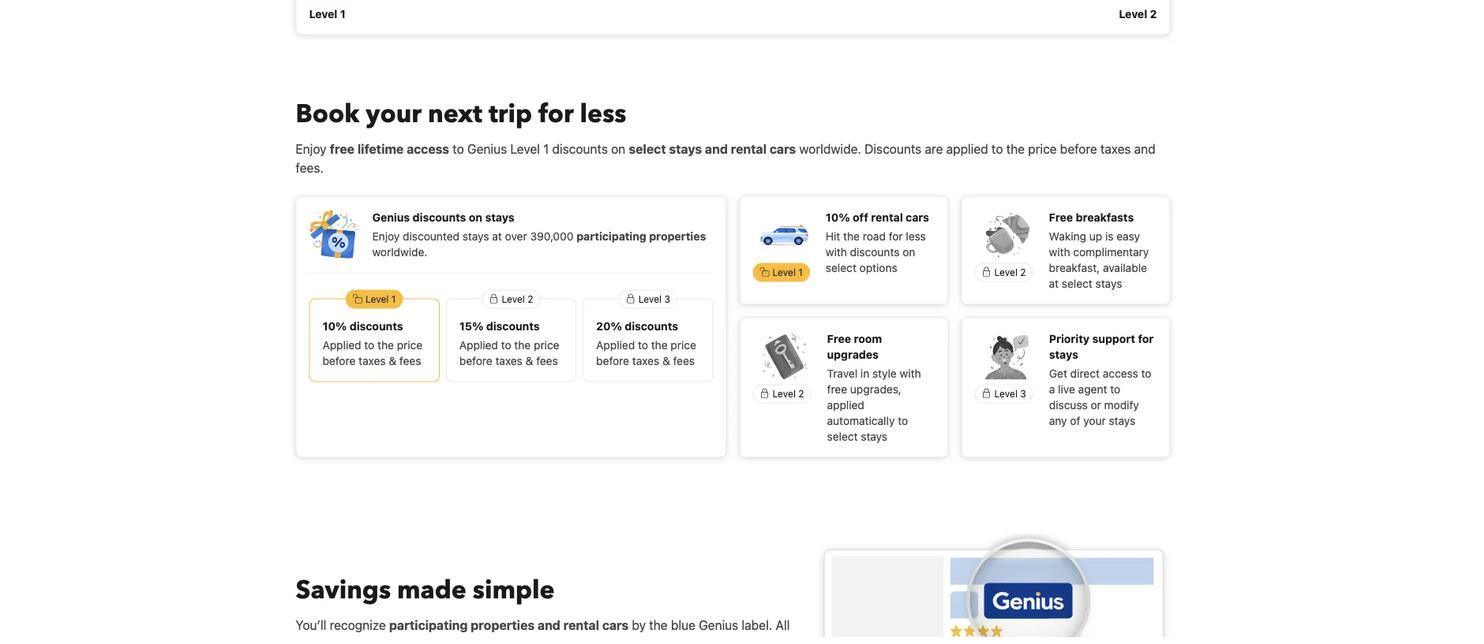 Task type: vqa. For each thing, say whether or not it's contained in the screenshot.
By The Blue Genius Label. All Discounts And Rewards Are Automatically Applied When You Book – You Don'T Have To D
yes



Task type: describe. For each thing, give the bounding box(es) containing it.
1 vertical spatial level 3
[[994, 389, 1026, 400]]

discounts inside 10% discounts applied to the price before taxes & fees
[[350, 320, 403, 333]]

book
[[632, 637, 661, 638]]

live
[[1058, 383, 1075, 396]]

automatically for are
[[450, 637, 526, 638]]

20%
[[596, 320, 622, 333]]

discounts inside by the blue genius label. all discounts and rewards are automatically applied when you book – you don't have to d
[[296, 637, 351, 638]]

taxes inside worldwide. discounts are applied to the price before taxes and fees.
[[1100, 141, 1131, 156]]

discounts inside 10% off rental cars hit the road for less with discounts on select options
[[850, 245, 900, 258]]

0 vertical spatial less
[[580, 97, 626, 131]]

in
[[860, 367, 869, 380]]

applied for 15%
[[459, 339, 498, 352]]

over
[[505, 230, 527, 243]]

fees for 20% discounts applied to the price before taxes & fees
[[673, 354, 695, 367]]

on inside 10% off rental cars hit the road for less with discounts on select options
[[903, 245, 915, 258]]

taxes for 10% discounts applied to the price before taxes & fees
[[359, 354, 386, 367]]

1 horizontal spatial cars
[[770, 141, 796, 156]]

with for free room upgrades travel in style with free upgrades, applied automatically to select stays
[[900, 367, 921, 380]]

free breakfasts waking up is easy with complimentary breakfast, available at select stays
[[1049, 211, 1149, 290]]

2 vertical spatial rental
[[563, 618, 599, 633]]

–
[[664, 637, 671, 638]]

free breakfasts image
[[982, 210, 1032, 260]]

before for 15% discounts applied to the price before taxes & fees
[[459, 354, 492, 367]]

applied for 10%
[[322, 339, 361, 352]]

upgrades
[[827, 348, 879, 361]]

0 horizontal spatial your
[[366, 97, 422, 131]]

the inside worldwide. discounts are applied to the price before taxes and fees.
[[1006, 141, 1025, 156]]

hit
[[826, 230, 840, 243]]

1 horizontal spatial 3
[[1020, 389, 1026, 400]]

trip
[[489, 97, 532, 131]]

0 horizontal spatial 3
[[664, 294, 670, 305]]

savings made simple image
[[817, 534, 1170, 638]]

& for 10% discounts
[[389, 354, 396, 367]]

by
[[632, 618, 646, 633]]

for inside priority support for stays get direct access to a live agent to discuss or modify any of your stays
[[1138, 332, 1154, 345]]

travel
[[827, 367, 857, 380]]

savings made simple
[[296, 574, 555, 608]]

worldwide. discounts are applied to the price before taxes and fees.
[[296, 141, 1156, 175]]

the inside the 20% discounts applied to the price before taxes & fees
[[651, 339, 668, 352]]

10% for 10% discounts applied to the price before taxes & fees
[[322, 320, 347, 333]]

priority support for stays image
[[982, 331, 1032, 382]]

priority support for stays get direct access to a live agent to discuss or modify any of your stays
[[1049, 332, 1154, 427]]

10% off rental cars image
[[759, 210, 810, 260]]

select inside free room upgrades travel in style with free upgrades, applied automatically to select stays
[[827, 430, 858, 443]]

before inside worldwide. discounts are applied to the price before taxes and fees.
[[1060, 141, 1097, 156]]

available
[[1103, 261, 1147, 274]]

0 vertical spatial genius
[[467, 141, 507, 156]]

next
[[428, 97, 482, 131]]

cars inside 10% off rental cars hit the road for less with discounts on select options
[[906, 211, 929, 224]]

waking
[[1049, 230, 1086, 243]]

agent
[[1078, 383, 1107, 396]]

style
[[872, 367, 897, 380]]

20% discounts applied to the price before taxes & fees
[[596, 320, 696, 367]]

have
[[732, 637, 759, 638]]

and inside by the blue genius label. all discounts and rewards are automatically applied when you book – you don't have to d
[[355, 637, 376, 638]]

applied inside free room upgrades travel in style with free upgrades, applied automatically to select stays
[[827, 399, 864, 412]]

less inside 10% off rental cars hit the road for less with discounts on select options
[[906, 230, 926, 243]]

of
[[1070, 414, 1080, 427]]

up
[[1089, 230, 1102, 243]]

discounts
[[865, 141, 922, 156]]

any
[[1049, 414, 1067, 427]]

don't
[[699, 637, 728, 638]]

road
[[863, 230, 886, 243]]

applied for 20%
[[596, 339, 635, 352]]

simple
[[473, 574, 555, 608]]

1 you from the left
[[608, 637, 629, 638]]

1 vertical spatial participating
[[389, 618, 468, 633]]

before for 20% discounts applied to the price before taxes & fees
[[596, 354, 629, 367]]

0 vertical spatial level 1
[[309, 7, 346, 20]]

enjoy free lifetime access to genius level 1 discounts on select stays and rental cars
[[296, 141, 796, 156]]

upgrades,
[[850, 383, 902, 396]]

free room upgrades travel in style with free upgrades, applied automatically to select stays
[[827, 332, 921, 443]]

to inside the 20% discounts applied to the price before taxes & fees
[[638, 339, 648, 352]]

10% off rental cars hit the road for less with discounts on select options
[[826, 211, 929, 274]]

or
[[1091, 399, 1101, 412]]

15%
[[459, 320, 483, 333]]

are inside by the blue genius label. all discounts and rewards are automatically applied when you book – you don't have to d
[[428, 637, 446, 638]]



Task type: locate. For each thing, give the bounding box(es) containing it.
applied inside by the blue genius label. all discounts and rewards are automatically applied when you book – you don't have to d
[[529, 637, 571, 638]]

1 vertical spatial less
[[906, 230, 926, 243]]

with down waking
[[1049, 245, 1070, 258]]

you left book
[[608, 637, 629, 638]]

automatically down the upgrades,
[[827, 414, 895, 427]]

with right style
[[900, 367, 921, 380]]

worldwide. inside the genius discounts on stays enjoy discounted stays at over 390,000 participating properties worldwide.
[[372, 245, 427, 258]]

get
[[1049, 367, 1067, 380]]

1 horizontal spatial enjoy
[[372, 230, 400, 243]]

support
[[1092, 332, 1135, 345]]

2 horizontal spatial level 1
[[772, 267, 803, 278]]

lifetime
[[358, 141, 404, 156]]

automatically inside free room upgrades travel in style with free upgrades, applied automatically to select stays
[[827, 414, 895, 427]]

free room upgrades image
[[760, 331, 810, 382]]

1 horizontal spatial free
[[1049, 211, 1073, 224]]

level 2
[[1119, 7, 1157, 20], [994, 267, 1026, 278], [502, 294, 533, 305], [772, 389, 804, 400]]

you'll recognize participating properties and rental cars
[[296, 618, 629, 633]]

15% discounts applied to the price before taxes & fees
[[459, 320, 559, 367]]

less right road
[[906, 230, 926, 243]]

0 horizontal spatial access
[[407, 141, 449, 156]]

0 horizontal spatial at
[[492, 230, 502, 243]]

390,000
[[530, 230, 574, 243]]

1 horizontal spatial properties
[[649, 230, 706, 243]]

complimentary
[[1073, 245, 1149, 258]]

to inside free room upgrades travel in style with free upgrades, applied automatically to select stays
[[898, 414, 908, 427]]

1 vertical spatial access
[[1103, 367, 1138, 380]]

cars
[[770, 141, 796, 156], [906, 211, 929, 224], [602, 618, 629, 633]]

1 horizontal spatial level 3
[[994, 389, 1026, 400]]

to inside worldwide. discounts are applied to the price before taxes and fees.
[[992, 141, 1003, 156]]

price inside worldwide. discounts are applied to the price before taxes and fees.
[[1028, 141, 1057, 156]]

1 horizontal spatial with
[[900, 367, 921, 380]]

for up enjoy free lifetime access to genius level 1 discounts on select stays and rental cars
[[538, 97, 574, 131]]

properties inside the genius discounts on stays enjoy discounted stays at over 390,000 participating properties worldwide.
[[649, 230, 706, 243]]

applied inside worldwide. discounts are applied to the price before taxes and fees.
[[946, 141, 988, 156]]

2 & from the left
[[525, 354, 533, 367]]

worldwide. down discounted
[[372, 245, 427, 258]]

less
[[580, 97, 626, 131], [906, 230, 926, 243]]

0 vertical spatial free
[[1049, 211, 1073, 224]]

applied inside 15% discounts applied to the price before taxes & fees
[[459, 339, 498, 352]]

genius down trip
[[467, 141, 507, 156]]

book
[[296, 97, 359, 131]]

discounts inside 15% discounts applied to the price before taxes & fees
[[486, 320, 540, 333]]

discounts inside the genius discounts on stays enjoy discounted stays at over 390,000 participating properties worldwide.
[[413, 211, 466, 224]]

with inside 10% off rental cars hit the road for less with discounts on select options
[[826, 245, 847, 258]]

enjoy left discounted
[[372, 230, 400, 243]]

& for 15% discounts
[[525, 354, 533, 367]]

to inside 15% discounts applied to the price before taxes & fees
[[501, 339, 511, 352]]

3
[[664, 294, 670, 305], [1020, 389, 1026, 400]]

price
[[1028, 141, 1057, 156], [397, 339, 423, 352], [534, 339, 559, 352], [671, 339, 696, 352]]

for right support
[[1138, 332, 1154, 345]]

room
[[854, 332, 882, 345]]

0 horizontal spatial level 3
[[638, 294, 670, 305]]

breakfasts
[[1076, 211, 1134, 224]]

3 fees from the left
[[673, 354, 695, 367]]

to inside by the blue genius label. all discounts and rewards are automatically applied when you book – you don't have to d
[[762, 637, 773, 638]]

select
[[629, 141, 666, 156], [826, 261, 856, 274], [1062, 277, 1093, 290], [827, 430, 858, 443]]

applied right discounts
[[946, 141, 988, 156]]

2 horizontal spatial cars
[[906, 211, 929, 224]]

price inside 10% discounts applied to the price before taxes & fees
[[397, 339, 423, 352]]

1 vertical spatial level 1
[[772, 267, 803, 278]]

price inside 15% discounts applied to the price before taxes & fees
[[534, 339, 559, 352]]

with down "hit"
[[826, 245, 847, 258]]

level 3 down priority support for stays image
[[994, 389, 1026, 400]]

book your next trip for less image
[[309, 210, 360, 260]]

priority
[[1049, 332, 1090, 345]]

2 horizontal spatial applied
[[596, 339, 635, 352]]

select inside free breakfasts waking up is easy with complimentary breakfast, available at select stays
[[1062, 277, 1093, 290]]

the inside 10% discounts applied to the price before taxes & fees
[[377, 339, 394, 352]]

at inside free breakfasts waking up is easy with complimentary breakfast, available at select stays
[[1049, 277, 1059, 290]]

the inside by the blue genius label. all discounts and rewards are automatically applied when you book – you don't have to d
[[649, 618, 668, 633]]

0 horizontal spatial fees
[[399, 354, 421, 367]]

are inside worldwide. discounts are applied to the price before taxes and fees.
[[925, 141, 943, 156]]

1 vertical spatial at
[[1049, 277, 1059, 290]]

fees
[[399, 354, 421, 367], [536, 354, 558, 367], [673, 354, 695, 367]]

fees inside 15% discounts applied to the price before taxes & fees
[[536, 354, 558, 367]]

rental inside 10% off rental cars hit the road for less with discounts on select options
[[871, 211, 903, 224]]

with inside free room upgrades travel in style with free upgrades, applied automatically to select stays
[[900, 367, 921, 380]]

10% for 10% off rental cars hit the road for less with discounts on select options
[[826, 211, 850, 224]]

automatically down the you'll recognize participating properties and rental cars
[[450, 637, 526, 638]]

automatically inside by the blue genius label. all discounts and rewards are automatically applied when you book – you don't have to d
[[450, 637, 526, 638]]

access inside priority support for stays get direct access to a live agent to discuss or modify any of your stays
[[1103, 367, 1138, 380]]

3 up the 20% discounts applied to the price before taxes & fees
[[664, 294, 670, 305]]

1 horizontal spatial are
[[925, 141, 943, 156]]

1 vertical spatial applied
[[827, 399, 864, 412]]

0 horizontal spatial enjoy
[[296, 141, 327, 156]]

rental
[[731, 141, 767, 156], [871, 211, 903, 224], [563, 618, 599, 633]]

0 horizontal spatial properties
[[471, 618, 535, 633]]

with
[[826, 245, 847, 258], [1049, 245, 1070, 258], [900, 367, 921, 380]]

10% discounts applied to the price before taxes & fees
[[322, 320, 423, 367]]

fees for 15% discounts applied to the price before taxes & fees
[[536, 354, 558, 367]]

price for 10% discounts applied to the price before taxes & fees
[[397, 339, 423, 352]]

price for 15% discounts applied to the price before taxes & fees
[[534, 339, 559, 352]]

level
[[309, 7, 337, 20], [1119, 7, 1147, 20], [510, 141, 540, 156], [772, 267, 796, 278], [994, 267, 1018, 278], [366, 294, 389, 305], [502, 294, 525, 305], [638, 294, 662, 305], [772, 389, 796, 400], [994, 389, 1018, 400]]

0 vertical spatial on
[[611, 141, 625, 156]]

access
[[407, 141, 449, 156], [1103, 367, 1138, 380]]

participating up the rewards
[[389, 618, 468, 633]]

price inside the 20% discounts applied to the price before taxes & fees
[[671, 339, 696, 352]]

0 horizontal spatial are
[[428, 637, 446, 638]]

book your next trip for less
[[296, 97, 626, 131]]

level 1
[[309, 7, 346, 20], [772, 267, 803, 278], [366, 294, 396, 305]]

the inside 15% discounts applied to the price before taxes & fees
[[514, 339, 531, 352]]

& inside the 20% discounts applied to the price before taxes & fees
[[662, 354, 670, 367]]

1 vertical spatial genius
[[372, 211, 410, 224]]

taxes for 15% discounts applied to the price before taxes & fees
[[495, 354, 523, 367]]

your inside priority support for stays get direct access to a live agent to discuss or modify any of your stays
[[1083, 414, 1106, 427]]

1 horizontal spatial 10%
[[826, 211, 850, 224]]

1 horizontal spatial &
[[525, 354, 533, 367]]

free down book
[[330, 141, 355, 156]]

2 you from the left
[[675, 637, 695, 638]]

2
[[1150, 7, 1157, 20], [1020, 267, 1026, 278], [528, 294, 533, 305], [798, 389, 804, 400]]

1 vertical spatial automatically
[[450, 637, 526, 638]]

1 horizontal spatial participating
[[576, 230, 646, 243]]

0 vertical spatial properties
[[649, 230, 706, 243]]

2 applied from the left
[[459, 339, 498, 352]]

1 horizontal spatial less
[[906, 230, 926, 243]]

stays inside free room upgrades travel in style with free upgrades, applied automatically to select stays
[[861, 430, 887, 443]]

1 horizontal spatial applied
[[459, 339, 498, 352]]

0 horizontal spatial less
[[580, 97, 626, 131]]

stays inside free breakfasts waking up is easy with complimentary breakfast, available at select stays
[[1096, 277, 1122, 290]]

&
[[389, 354, 396, 367], [525, 354, 533, 367], [662, 354, 670, 367]]

level 3 up the 20% discounts applied to the price before taxes & fees
[[638, 294, 670, 305]]

1 & from the left
[[389, 354, 396, 367]]

3 & from the left
[[662, 354, 670, 367]]

1 horizontal spatial genius
[[467, 141, 507, 156]]

1 horizontal spatial your
[[1083, 414, 1106, 427]]

0 horizontal spatial participating
[[389, 618, 468, 633]]

genius up discounted
[[372, 211, 410, 224]]

discounts
[[552, 141, 608, 156], [413, 211, 466, 224], [850, 245, 900, 258], [350, 320, 403, 333], [486, 320, 540, 333], [625, 320, 678, 333], [296, 637, 351, 638]]

0 vertical spatial access
[[407, 141, 449, 156]]

less up enjoy free lifetime access to genius level 1 discounts on select stays and rental cars
[[580, 97, 626, 131]]

participating inside the genius discounts on stays enjoy discounted stays at over 390,000 participating properties worldwide.
[[576, 230, 646, 243]]

1 horizontal spatial for
[[889, 230, 903, 243]]

2 vertical spatial on
[[903, 245, 915, 258]]

10% inside 10% discounts applied to the price before taxes & fees
[[322, 320, 347, 333]]

modify
[[1104, 399, 1139, 412]]

participating right the 390,000
[[576, 230, 646, 243]]

free inside free room upgrades travel in style with free upgrades, applied automatically to select stays
[[827, 332, 851, 345]]

discounted
[[403, 230, 459, 243]]

blue
[[671, 618, 695, 633]]

0 vertical spatial for
[[538, 97, 574, 131]]

free
[[1049, 211, 1073, 224], [827, 332, 851, 345]]

0 horizontal spatial &
[[389, 354, 396, 367]]

free down travel
[[827, 383, 847, 396]]

applied down travel
[[827, 399, 864, 412]]

free up the upgrades
[[827, 332, 851, 345]]

with inside free breakfasts waking up is easy with complimentary breakfast, available at select stays
[[1049, 245, 1070, 258]]

0 vertical spatial are
[[925, 141, 943, 156]]

fees.
[[296, 160, 324, 175]]

to
[[453, 141, 464, 156], [992, 141, 1003, 156], [364, 339, 374, 352], [501, 339, 511, 352], [638, 339, 648, 352], [1141, 367, 1151, 380], [1110, 383, 1120, 396], [898, 414, 908, 427], [762, 637, 773, 638]]

1 vertical spatial for
[[889, 230, 903, 243]]

0 horizontal spatial applied
[[322, 339, 361, 352]]

0 vertical spatial your
[[366, 97, 422, 131]]

select inside 10% off rental cars hit the road for less with discounts on select options
[[826, 261, 856, 274]]

genius
[[467, 141, 507, 156], [372, 211, 410, 224], [699, 618, 738, 633]]

1 applied from the left
[[322, 339, 361, 352]]

applied
[[322, 339, 361, 352], [459, 339, 498, 352], [596, 339, 635, 352]]

10%
[[826, 211, 850, 224], [322, 320, 347, 333]]

fees inside the 20% discounts applied to the price before taxes & fees
[[673, 354, 695, 367]]

2 vertical spatial applied
[[529, 637, 571, 638]]

2 horizontal spatial fees
[[673, 354, 695, 367]]

1 vertical spatial are
[[428, 637, 446, 638]]

for inside 10% off rental cars hit the road for less with discounts on select options
[[889, 230, 903, 243]]

applied
[[946, 141, 988, 156], [827, 399, 864, 412], [529, 637, 571, 638]]

genius up don't
[[699, 618, 738, 633]]

the inside 10% off rental cars hit the road for less with discounts on select options
[[843, 230, 860, 243]]

1 horizontal spatial at
[[1049, 277, 1059, 290]]

discuss
[[1049, 399, 1088, 412]]

0 vertical spatial at
[[492, 230, 502, 243]]

a
[[1049, 383, 1055, 396]]

automatically for applied
[[827, 414, 895, 427]]

taxes inside 10% discounts applied to the price before taxes & fees
[[359, 354, 386, 367]]

1 vertical spatial 10%
[[322, 320, 347, 333]]

0 horizontal spatial automatically
[[450, 637, 526, 638]]

free inside free room upgrades travel in style with free upgrades, applied automatically to select stays
[[827, 383, 847, 396]]

fees for 10% discounts applied to the price before taxes & fees
[[399, 354, 421, 367]]

& inside 10% discounts applied to the price before taxes & fees
[[389, 354, 396, 367]]

0 horizontal spatial cars
[[602, 618, 629, 633]]

worldwide. inside worldwide. discounts are applied to the price before taxes and fees.
[[799, 141, 861, 156]]

fees inside 10% discounts applied to the price before taxes & fees
[[399, 354, 421, 367]]

1 horizontal spatial on
[[611, 141, 625, 156]]

free for free breakfasts waking up is easy with complimentary breakfast, available at select stays
[[1049, 211, 1073, 224]]

0 horizontal spatial for
[[538, 97, 574, 131]]

0 vertical spatial 10%
[[826, 211, 850, 224]]

on inside the genius discounts on stays enjoy discounted stays at over 390,000 participating properties worldwide.
[[469, 211, 482, 224]]

rewards
[[379, 637, 425, 638]]

0 horizontal spatial free
[[330, 141, 355, 156]]

are down the you'll recognize participating properties and rental cars
[[428, 637, 446, 638]]

off
[[853, 211, 868, 224]]

0 horizontal spatial on
[[469, 211, 482, 224]]

direct
[[1070, 367, 1100, 380]]

1 horizontal spatial automatically
[[827, 414, 895, 427]]

access down next
[[407, 141, 449, 156]]

stays
[[669, 141, 702, 156], [485, 211, 514, 224], [462, 230, 489, 243], [1096, 277, 1122, 290], [1049, 348, 1078, 361], [1109, 414, 1135, 427], [861, 430, 887, 443]]

are
[[925, 141, 943, 156], [428, 637, 446, 638]]

1 vertical spatial cars
[[906, 211, 929, 224]]

you'll
[[296, 618, 326, 633]]

& for 20% discounts
[[662, 354, 670, 367]]

taxes inside 15% discounts applied to the price before taxes & fees
[[495, 354, 523, 367]]

and inside worldwide. discounts are applied to the price before taxes and fees.
[[1134, 141, 1156, 156]]

to inside 10% discounts applied to the price before taxes & fees
[[364, 339, 374, 352]]

3 applied from the left
[[596, 339, 635, 352]]

for
[[538, 97, 574, 131], [889, 230, 903, 243], [1138, 332, 1154, 345]]

genius inside the genius discounts on stays enjoy discounted stays at over 390,000 participating properties worldwide.
[[372, 211, 410, 224]]

and
[[705, 141, 728, 156], [1134, 141, 1156, 156], [538, 618, 560, 633], [355, 637, 376, 638]]

0 vertical spatial participating
[[576, 230, 646, 243]]

on
[[611, 141, 625, 156], [469, 211, 482, 224], [903, 245, 915, 258]]

made
[[397, 574, 466, 608]]

2 vertical spatial for
[[1138, 332, 1154, 345]]

before inside 15% discounts applied to the price before taxes & fees
[[459, 354, 492, 367]]

2 horizontal spatial applied
[[946, 141, 988, 156]]

level 3
[[638, 294, 670, 305], [994, 389, 1026, 400]]

1 vertical spatial properties
[[471, 618, 535, 633]]

free up waking
[[1049, 211, 1073, 224]]

the
[[1006, 141, 1025, 156], [843, 230, 860, 243], [377, 339, 394, 352], [514, 339, 531, 352], [651, 339, 668, 352], [649, 618, 668, 633]]

1 vertical spatial worldwide.
[[372, 245, 427, 258]]

with for free breakfasts waking up is easy with complimentary breakfast, available at select stays
[[1049, 245, 1070, 258]]

taxes for 20% discounts applied to the price before taxes & fees
[[632, 354, 659, 367]]

0 vertical spatial level 3
[[638, 294, 670, 305]]

0 horizontal spatial with
[[826, 245, 847, 258]]

before for 10% discounts applied to the price before taxes & fees
[[322, 354, 356, 367]]

applied inside 10% discounts applied to the price before taxes & fees
[[322, 339, 361, 352]]

0 horizontal spatial worldwide.
[[372, 245, 427, 258]]

genius inside by the blue genius label. all discounts and rewards are automatically applied when you book – you don't have to d
[[699, 618, 738, 633]]

at down breakfast,
[[1049, 277, 1059, 290]]

0 vertical spatial rental
[[731, 141, 767, 156]]

1 fees from the left
[[399, 354, 421, 367]]

breakfast,
[[1049, 261, 1100, 274]]

taxes inside the 20% discounts applied to the price before taxes & fees
[[632, 354, 659, 367]]

participating
[[576, 230, 646, 243], [389, 618, 468, 633]]

at left over
[[492, 230, 502, 243]]

all
[[776, 618, 790, 633]]

0 horizontal spatial level 1
[[309, 7, 346, 20]]

0 vertical spatial applied
[[946, 141, 988, 156]]

1
[[340, 7, 346, 20], [543, 141, 549, 156], [798, 267, 803, 278], [391, 294, 396, 305]]

1 horizontal spatial rental
[[731, 141, 767, 156]]

2 horizontal spatial rental
[[871, 211, 903, 224]]

2 horizontal spatial &
[[662, 354, 670, 367]]

by the blue genius label. all discounts and rewards are automatically applied when you book – you don't have to d
[[296, 618, 791, 638]]

2 horizontal spatial genius
[[699, 618, 738, 633]]

you
[[608, 637, 629, 638], [675, 637, 695, 638]]

price for 20% discounts applied to the price before taxes & fees
[[671, 339, 696, 352]]

free
[[330, 141, 355, 156], [827, 383, 847, 396]]

1 horizontal spatial worldwide.
[[799, 141, 861, 156]]

free inside free breakfasts waking up is easy with complimentary breakfast, available at select stays
[[1049, 211, 1073, 224]]

0 horizontal spatial applied
[[529, 637, 571, 638]]

2 vertical spatial genius
[[699, 618, 738, 633]]

2 fees from the left
[[536, 354, 558, 367]]

easy
[[1117, 230, 1140, 243]]

enjoy inside the genius discounts on stays enjoy discounted stays at over 390,000 participating properties worldwide.
[[372, 230, 400, 243]]

at
[[492, 230, 502, 243], [1049, 277, 1059, 290]]

before inside 10% discounts applied to the price before taxes & fees
[[322, 354, 356, 367]]

0 vertical spatial automatically
[[827, 414, 895, 427]]

at inside the genius discounts on stays enjoy discounted stays at over 390,000 participating properties worldwide.
[[492, 230, 502, 243]]

2 horizontal spatial for
[[1138, 332, 1154, 345]]

3 left a
[[1020, 389, 1026, 400]]

when
[[574, 637, 605, 638]]

0 horizontal spatial genius
[[372, 211, 410, 224]]

1 vertical spatial free
[[827, 332, 851, 345]]

applied left when
[[529, 637, 571, 638]]

recognize
[[330, 618, 386, 633]]

before inside the 20% discounts applied to the price before taxes & fees
[[596, 354, 629, 367]]

enjoy
[[296, 141, 327, 156], [372, 230, 400, 243]]

access up modify
[[1103, 367, 1138, 380]]

label.
[[742, 618, 772, 633]]

1 horizontal spatial applied
[[827, 399, 864, 412]]

you down blue
[[675, 637, 695, 638]]

savings
[[296, 574, 391, 608]]

before
[[1060, 141, 1097, 156], [322, 354, 356, 367], [459, 354, 492, 367], [596, 354, 629, 367]]

1 vertical spatial enjoy
[[372, 230, 400, 243]]

your up lifetime
[[366, 97, 422, 131]]

worldwide. left discounts
[[799, 141, 861, 156]]

& inside 15% discounts applied to the price before taxes & fees
[[525, 354, 533, 367]]

10% inside 10% off rental cars hit the road for less with discounts on select options
[[826, 211, 850, 224]]

0 horizontal spatial rental
[[563, 618, 599, 633]]

0 horizontal spatial you
[[608, 637, 629, 638]]

applied inside the 20% discounts applied to the price before taxes & fees
[[596, 339, 635, 352]]

2 horizontal spatial with
[[1049, 245, 1070, 258]]

are right discounts
[[925, 141, 943, 156]]

0 vertical spatial 3
[[664, 294, 670, 305]]

is
[[1105, 230, 1114, 243]]

worldwide.
[[799, 141, 861, 156], [372, 245, 427, 258]]

free for free room upgrades travel in style with free upgrades, applied automatically to select stays
[[827, 332, 851, 345]]

your down or
[[1083, 414, 1106, 427]]

2 vertical spatial cars
[[602, 618, 629, 633]]

1 vertical spatial on
[[469, 211, 482, 224]]

discounts inside the 20% discounts applied to the price before taxes & fees
[[625, 320, 678, 333]]

0 vertical spatial enjoy
[[296, 141, 327, 156]]

properties
[[649, 230, 706, 243], [471, 618, 535, 633]]

genius discounts on stays enjoy discounted stays at over 390,000 participating properties worldwide.
[[372, 211, 706, 258]]

options
[[859, 261, 897, 274]]

for right road
[[889, 230, 903, 243]]

1 horizontal spatial you
[[675, 637, 695, 638]]

enjoy up the fees.
[[296, 141, 327, 156]]

1 horizontal spatial level 1
[[366, 294, 396, 305]]



